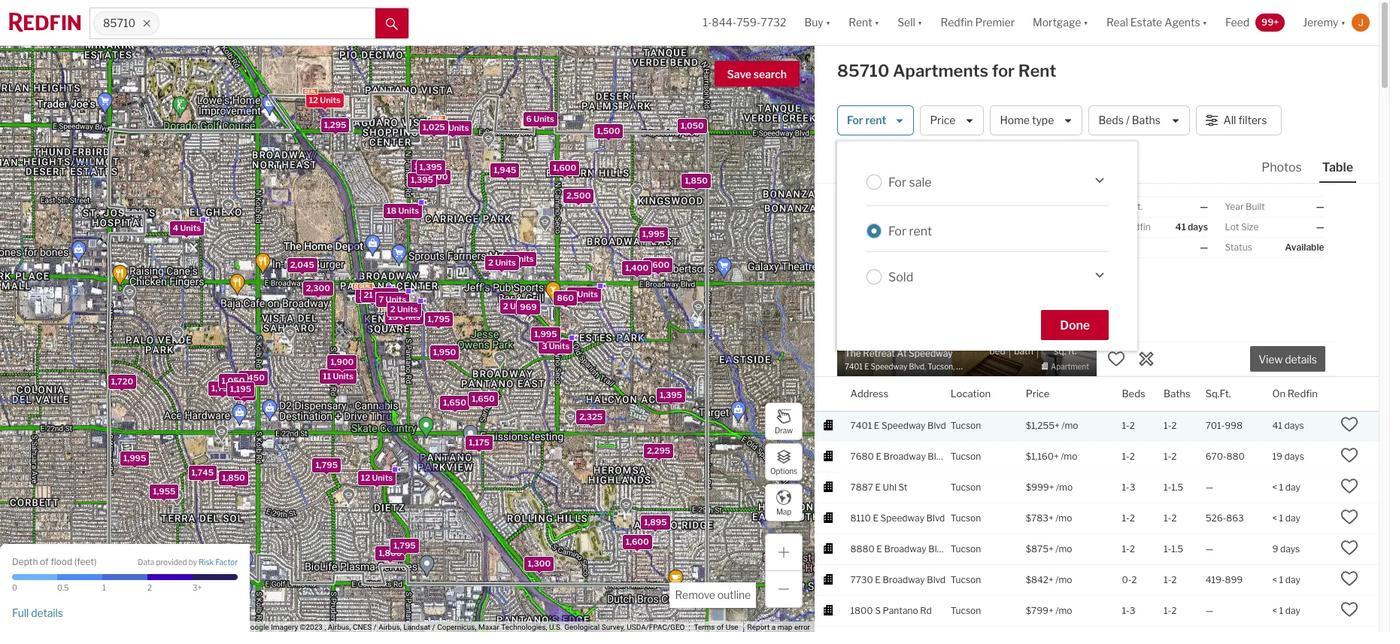 Task type: vqa. For each thing, say whether or not it's contained in the screenshot.


Task type: locate. For each thing, give the bounding box(es) containing it.
photos button
[[1259, 160, 1320, 181]]

2,295
[[647, 445, 670, 455]]

table button
[[1320, 160, 1357, 183]]

None search field
[[160, 8, 376, 38]]

6
[[526, 113, 532, 124]]

factor
[[216, 558, 238, 567]]

day for $842+ /mo
[[1286, 574, 1301, 585]]

2 day from the top
[[1286, 512, 1301, 523]]

2 vertical spatial broadway
[[883, 574, 925, 585]]

ft. right $/sq.
[[1133, 201, 1143, 212]]

0 vertical spatial 701-
[[1042, 331, 1067, 345]]

0 horizontal spatial 41
[[1176, 221, 1186, 233]]

blvd up 7680 e broadway blvd tucson
[[928, 420, 946, 431]]

1-3
[[1122, 481, 1136, 493], [1122, 605, 1136, 616]]

full
[[12, 606, 29, 619]]

0 horizontal spatial 12 units
[[309, 95, 340, 105]]

0 horizontal spatial 1,995
[[123, 453, 146, 464]]

blvd down 7401 e speedway blvd tucson
[[928, 450, 947, 462]]

1 horizontal spatial 9
[[1273, 543, 1279, 554]]

0 vertical spatial 41 days
[[1176, 221, 1209, 233]]

1 vertical spatial 1,800
[[378, 548, 402, 558]]

1 horizontal spatial 85710
[[838, 61, 890, 81]]

0 vertical spatial 3 units
[[359, 290, 386, 301]]

/mo for $999+ /mo
[[1057, 481, 1073, 493]]

2 < 1 day from the top
[[1273, 512, 1301, 523]]

1 vertical spatial of
[[717, 623, 724, 631]]

0-
[[1122, 574, 1132, 585]]

701- for 701-998
[[1206, 420, 1225, 431]]

0 vertical spatial rent
[[849, 16, 873, 29]]

2 horizontal spatial 1,995
[[642, 229, 665, 239]]

1 horizontal spatial 998
[[1225, 420, 1243, 431]]

on redfin down $/sq. ft.
[[1109, 221, 1151, 233]]

tucson down 7401 e speedway blvd tucson
[[951, 450, 982, 462]]

1.5 for 1-3
[[1172, 481, 1184, 493]]

2 horizontal spatial redfin
[[1288, 387, 1318, 399]]

feet
[[77, 556, 94, 567]]

1 vertical spatial 1-1.5
[[1164, 543, 1184, 554]]

details right view
[[1285, 353, 1318, 366]]

jeremy
[[1303, 16, 1339, 29]]

speedway for 7401
[[882, 420, 926, 431]]

for up 'sold'
[[889, 224, 907, 238]]

for rent inside button
[[847, 114, 887, 127]]

tucson for 8880 e broadway blvd tucson
[[951, 543, 982, 554]]

1 for 7887 e uhl st
[[1280, 481, 1284, 493]]

▾ left sell
[[875, 16, 880, 29]]

details right full
[[31, 606, 63, 619]]

0 horizontal spatial map
[[187, 623, 202, 631]]

day for $999+ /mo
[[1286, 481, 1301, 493]]

blvd up rd at the bottom right
[[927, 574, 946, 585]]

2 1-1.5 from the top
[[1164, 543, 1184, 554]]

for inside button
[[847, 114, 864, 127]]

ft.
[[1133, 201, 1143, 212], [1068, 345, 1077, 357]]

0 vertical spatial 1,995
[[642, 229, 665, 239]]

1 vertical spatial price button
[[1026, 377, 1050, 411]]

1 < 1 day from the top
[[1273, 481, 1301, 493]]

$842+ /mo
[[1026, 574, 1073, 585]]

airbus, left landsat
[[379, 623, 402, 631]]

save search
[[727, 68, 787, 81]]

draw
[[775, 426, 793, 435]]

1 < from the top
[[1273, 481, 1278, 493]]

3 units right 2,300
[[359, 290, 386, 301]]

/mo right $875+
[[1056, 543, 1073, 554]]

1 horizontal spatial rent
[[909, 224, 933, 238]]

home type
[[1000, 114, 1055, 127]]

15 units up 1,700
[[437, 122, 469, 133]]

favorite button image
[[1068, 187, 1093, 213]]

9 inside the map region
[[570, 289, 575, 299]]

on up hoa
[[1109, 221, 1121, 233]]

tucson down 7680 e broadway blvd tucson
[[951, 481, 982, 493]]

0 vertical spatial 998
[[1067, 331, 1090, 345]]

15 up 1,700
[[437, 122, 446, 133]]

favorite this home image for < 1 day
[[1341, 477, 1359, 495]]

data provided by risk factor
[[138, 558, 238, 567]]

$783+
[[1026, 512, 1054, 523]]

pantano
[[883, 605, 919, 616]]

e right 8110
[[873, 512, 879, 523]]

for
[[847, 114, 864, 127], [889, 175, 907, 189], [889, 224, 907, 238]]

701- up sq.
[[1042, 331, 1067, 345]]

— left status
[[1200, 242, 1209, 253]]

details
[[1285, 353, 1318, 366], [31, 606, 63, 619]]

1-1.5 for 2
[[1164, 543, 1184, 554]]

3 ▾ from the left
[[918, 16, 923, 29]]

1 vertical spatial 701-
[[1206, 420, 1225, 431]]

1 horizontal spatial 1,050
[[681, 120, 704, 131]]

airbus, right ,
[[328, 623, 351, 631]]

▾ for jeremy ▾
[[1341, 16, 1346, 29]]

1,450
[[241, 372, 264, 382]]

0 horizontal spatial rent
[[866, 114, 887, 127]]

photo of 7401 e speedway blvd, tucson, az 85710 image
[[838, 184, 1097, 376]]

1,950
[[433, 347, 456, 357]]

1 vertical spatial baths
[[1164, 387, 1191, 399]]

5 tucson from the top
[[951, 543, 982, 554]]

rent right the buy ▾
[[849, 16, 873, 29]]

4 < from the top
[[1273, 605, 1278, 616]]

beds right type
[[1099, 114, 1124, 127]]

▾ right sell
[[918, 16, 923, 29]]

— left year
[[1200, 201, 1209, 212]]

$799+ /mo
[[1026, 605, 1073, 616]]

0 vertical spatial map
[[777, 507, 792, 516]]

view
[[1259, 353, 1283, 366]]

7887 e uhl st
[[851, 481, 908, 493]]

1,850
[[685, 175, 708, 185], [222, 472, 245, 483]]

0 horizontal spatial 701-
[[1042, 331, 1067, 345]]

1 vertical spatial 15
[[388, 311, 398, 322]]

buy ▾
[[805, 16, 831, 29]]

4 tucson from the top
[[951, 512, 982, 523]]

tucson down location button
[[951, 420, 982, 431]]

18
[[387, 205, 396, 216]]

0 vertical spatial baths
[[1132, 114, 1161, 127]]

1 vertical spatial redfin
[[1123, 221, 1151, 233]]

map
[[778, 623, 793, 631]]

2 < from the top
[[1273, 512, 1278, 523]]

0 vertical spatial favorite this home image
[[1341, 415, 1359, 433]]

— up 419-
[[1206, 543, 1214, 554]]

blvd up 8880 e broadway blvd tucson
[[927, 512, 945, 523]]

< 1 day for $999+ /mo
[[1273, 481, 1301, 493]]

2
[[506, 253, 511, 264], [488, 257, 493, 267], [503, 301, 508, 311], [390, 303, 395, 314], [1026, 331, 1033, 345], [1130, 420, 1135, 431], [1172, 420, 1177, 431], [1130, 450, 1135, 462], [1172, 450, 1177, 462], [1130, 512, 1135, 523], [1172, 512, 1177, 523], [1130, 543, 1135, 554], [1132, 574, 1138, 585], [1172, 574, 1177, 585], [147, 583, 152, 592], [1172, 605, 1177, 616]]

1 vertical spatial 1,995
[[534, 328, 557, 339]]

/mo right $783+
[[1056, 512, 1073, 523]]

redfin down $/sq. ft.
[[1123, 221, 1151, 233]]

0 vertical spatial 15 units
[[437, 122, 469, 133]]

0 horizontal spatial 1,850
[[222, 472, 245, 483]]

0 vertical spatial of
[[40, 556, 49, 567]]

tucson for 7730 e broadway blvd tucson
[[951, 574, 982, 585]]

0 vertical spatial 41
[[1176, 221, 1186, 233]]

< 1 day for $783+ /mo
[[1273, 512, 1301, 523]]

feed
[[1226, 16, 1250, 29]]

1 vertical spatial 15 units
[[388, 311, 420, 322]]

e left uhl at the right of the page
[[876, 481, 881, 493]]

0 vertical spatial details
[[1285, 353, 1318, 366]]

/mo for $783+ /mo
[[1056, 512, 1073, 523]]

1 horizontal spatial 41
[[1273, 420, 1283, 431]]

1 horizontal spatial ©2023
[[300, 623, 323, 631]]

©2023 left ,
[[300, 623, 323, 631]]

on inside button
[[1273, 387, 1286, 399]]

days for 701-998
[[1285, 420, 1305, 431]]

6 tucson from the top
[[951, 574, 982, 585]]

on
[[1109, 221, 1121, 233], [1273, 387, 1286, 399]]

e for 8110
[[873, 512, 879, 523]]

1 vertical spatial broadway
[[885, 543, 927, 554]]

blvd for 7680 e broadway blvd
[[928, 450, 947, 462]]

e for 7730
[[875, 574, 881, 585]]

0 horizontal spatial ©2023
[[221, 623, 244, 631]]

1 horizontal spatial 1,800
[[414, 161, 437, 171]]

1 horizontal spatial ft.
[[1133, 201, 1143, 212]]

701- inside 701-998 sq. ft.
[[1042, 331, 1067, 345]]

41 days
[[1176, 221, 1209, 233], [1273, 420, 1305, 431]]

1 for 7730 e broadway blvd
[[1280, 574, 1284, 585]]

998 for 701-998 sq. ft.
[[1067, 331, 1090, 345]]

blvd for 7401 e speedway blvd
[[928, 420, 946, 431]]

1 vertical spatial 1,050
[[221, 375, 244, 386]]

price button down "85710 apartments for rent"
[[921, 105, 985, 135]]

address
[[851, 387, 889, 399]]

2 1.5 from the top
[[1172, 543, 1184, 554]]

< 1 day for $842+ /mo
[[1273, 574, 1301, 585]]

done
[[1060, 318, 1090, 333]]

2 airbus, from the left
[[379, 623, 402, 631]]

41 days left lot
[[1176, 221, 1209, 233]]

1,175
[[469, 437, 489, 448]]

$842+
[[1026, 574, 1054, 585]]

2 1-3 from the top
[[1122, 605, 1136, 616]]

3 day from the top
[[1286, 574, 1301, 585]]

heading
[[845, 333, 967, 373]]

3 < from the top
[[1273, 574, 1278, 585]]

0 horizontal spatial ft.
[[1068, 345, 1077, 357]]

▾ right agents
[[1203, 16, 1208, 29]]

1 vertical spatial for rent
[[889, 224, 933, 238]]

85710 apartments for rent
[[838, 61, 1057, 81]]

beds for beds / baths
[[1099, 114, 1124, 127]]

beds for beds
[[1122, 387, 1146, 399]]

12
[[309, 95, 318, 105], [361, 472, 370, 483]]

2 tucson from the top
[[951, 450, 982, 462]]

15 units down 7 units
[[388, 311, 420, 322]]

701- for 701-998 sq. ft.
[[1042, 331, 1067, 345]]

1 vertical spatial 41 days
[[1273, 420, 1305, 431]]

details inside button
[[1285, 353, 1318, 366]]

1 horizontal spatial rent
[[1019, 61, 1057, 81]]

▾ left the user photo
[[1341, 16, 1346, 29]]

1.5
[[1172, 481, 1184, 493], [1172, 543, 1184, 554]]

days for —
[[1281, 543, 1301, 554]]

blvd for 7730 e broadway blvd
[[927, 574, 946, 585]]

©2023 right data
[[221, 623, 244, 631]]

85710 down rent ▾ dropdown button
[[838, 61, 890, 81]]

redfin inside button
[[1288, 387, 1318, 399]]

favorite this home image for $799+ /mo
[[1341, 600, 1359, 618]]

location button
[[951, 377, 991, 411]]

/mo for $799+ /mo
[[1056, 605, 1073, 616]]

0 vertical spatial ft.
[[1133, 201, 1143, 212]]

0 vertical spatial rent
[[866, 114, 887, 127]]

price down apartments
[[930, 114, 956, 127]]

4 units
[[173, 222, 201, 233]]

15 down 7 units
[[388, 311, 398, 322]]

998 up 880
[[1225, 420, 1243, 431]]

1 horizontal spatial 12
[[361, 472, 370, 483]]

rent ▾ button
[[840, 0, 889, 45]]

full details
[[12, 606, 63, 619]]

1 horizontal spatial 3 units
[[542, 340, 569, 351]]

1 1.5 from the top
[[1172, 481, 1184, 493]]

1 vertical spatial 85710
[[838, 61, 890, 81]]

701-998 sq. ft.
[[1042, 331, 1090, 357]]

— up available
[[1317, 221, 1325, 233]]

1 horizontal spatial 701-
[[1206, 420, 1225, 431]]

/mo right $842+
[[1056, 574, 1073, 585]]

8110 e speedway blvd tucson
[[851, 512, 982, 523]]

/mo right $799+
[[1056, 605, 1073, 616]]

rent right for
[[1019, 61, 1057, 81]]

e right 7680
[[876, 450, 882, 462]]

3 favorite this home image from the top
[[1341, 477, 1359, 495]]

blvd
[[928, 420, 946, 431], [928, 450, 947, 462], [927, 512, 945, 523], [929, 543, 947, 554], [927, 574, 946, 585]]

baths inside beds / baths button
[[1132, 114, 1161, 127]]

favorite this home image
[[1108, 350, 1126, 368], [1341, 508, 1359, 526], [1341, 539, 1359, 557], [1341, 569, 1359, 587], [1341, 600, 1359, 618]]

0 horizontal spatial 41 days
[[1176, 221, 1209, 233]]

701-998
[[1206, 420, 1243, 431]]

0 vertical spatial 12 units
[[309, 95, 340, 105]]

1,050
[[681, 120, 704, 131], [221, 375, 244, 386]]

favorite this home image
[[1341, 415, 1359, 433], [1341, 446, 1359, 464], [1341, 477, 1359, 495]]

998 for 701-998
[[1225, 420, 1243, 431]]

map down options
[[777, 507, 792, 516]]

0 horizontal spatial 1,800
[[378, 548, 402, 558]]

1 vertical spatial favorite this home image
[[1341, 446, 1359, 464]]

rent inside button
[[866, 114, 887, 127]]

for left sale
[[889, 175, 907, 189]]

998 right 1-2 bath
[[1067, 331, 1090, 345]]

1 day from the top
[[1286, 481, 1301, 493]]

agents
[[1165, 16, 1201, 29]]

1,650 up 1,175
[[472, 393, 495, 404]]

0 horizontal spatial 1,050
[[221, 375, 244, 386]]

e for 7680
[[876, 450, 882, 462]]

844-
[[712, 16, 737, 29]]

998 inside 701-998 sq. ft.
[[1067, 331, 1090, 345]]

1,395 up the 18 units
[[410, 174, 433, 185]]

1-
[[703, 16, 712, 29], [1016, 331, 1026, 345], [1122, 420, 1130, 431], [1164, 420, 1172, 431], [1122, 450, 1130, 462], [1164, 450, 1172, 462], [1122, 481, 1130, 493], [1164, 481, 1172, 493], [1122, 512, 1130, 523], [1164, 512, 1172, 523], [1122, 543, 1130, 554], [1164, 543, 1172, 554], [1164, 574, 1172, 585], [1122, 605, 1130, 616], [1164, 605, 1172, 616]]

0 vertical spatial for
[[847, 114, 864, 127]]

broadway up pantano
[[883, 574, 925, 585]]

/mo right "$1,160+"
[[1061, 450, 1078, 462]]

draw button
[[765, 403, 803, 440]]

1,945
[[493, 164, 516, 175]]

1 vertical spatial speedway
[[881, 512, 925, 523]]

7730 e broadway blvd tucson
[[851, 574, 982, 585]]

tucson for 7401 e speedway blvd tucson
[[951, 420, 982, 431]]

/mo for $842+ /mo
[[1056, 574, 1073, 585]]

beds down x-out this home 'image' at the right bottom of page
[[1122, 387, 1146, 399]]

broadway up st
[[884, 450, 926, 462]]

sq.ft. button
[[1206, 377, 1232, 411]]

tucson right rd at the bottom right
[[951, 605, 982, 616]]

▾ right the mortgage
[[1084, 16, 1089, 29]]

on redfin
[[1109, 221, 1151, 233], [1273, 387, 1318, 399]]

rent ▾
[[849, 16, 880, 29]]

1 1-1.5 from the top
[[1164, 481, 1184, 493]]

▾ for rent ▾
[[875, 16, 880, 29]]

for up 65
[[847, 114, 864, 127]]

copernicus,
[[437, 623, 477, 631]]

0 horizontal spatial baths
[[1132, 114, 1161, 127]]

speedway up 7680 e broadway blvd tucson
[[882, 420, 926, 431]]

tucson down 8110 e speedway blvd tucson
[[951, 543, 982, 554]]

dialog
[[838, 141, 1138, 351]]

1-1.5 for 3
[[1164, 481, 1184, 493]]

terms
[[694, 623, 715, 631]]

/mo for $875+ /mo
[[1056, 543, 1073, 554]]

price button up $1,255+
[[1026, 377, 1050, 411]]

0 horizontal spatial 12
[[309, 95, 318, 105]]

21
[[363, 289, 373, 300]]

rent inside dropdown button
[[849, 16, 873, 29]]

0 horizontal spatial redfin
[[941, 16, 973, 29]]

full details button
[[12, 606, 63, 620]]

1 ▾ from the left
[[826, 16, 831, 29]]

▾ right buy
[[826, 16, 831, 29]]

/mo right the $999+ on the bottom right
[[1057, 481, 1073, 493]]

2 inside 1-2 bath
[[1026, 331, 1033, 345]]

1 horizontal spatial redfin
[[1123, 221, 1151, 233]]

technologies,
[[501, 623, 547, 631]]

2 vertical spatial for
[[889, 224, 907, 238]]

1,650 down 1,950
[[443, 397, 466, 407]]

on down view
[[1273, 387, 1286, 399]]

4 < 1 day from the top
[[1273, 605, 1301, 616]]

year
[[1226, 201, 1244, 212]]

for rent up 'sold'
[[889, 224, 933, 238]]

redfin
[[941, 16, 973, 29], [1123, 221, 1151, 233], [1288, 387, 1318, 399]]

6 ▾ from the left
[[1341, 16, 1346, 29]]

1 1-3 from the top
[[1122, 481, 1136, 493]]

redfin down view details
[[1288, 387, 1318, 399]]

map left data
[[187, 623, 202, 631]]

<
[[1273, 481, 1278, 493], [1273, 512, 1278, 523], [1273, 574, 1278, 585], [1273, 605, 1278, 616]]

0 vertical spatial speedway
[[882, 420, 926, 431]]

1 tucson from the top
[[951, 420, 982, 431]]

speedway
[[882, 420, 926, 431], [881, 512, 925, 523]]

details for view details
[[1285, 353, 1318, 366]]

41 days up "19 days"
[[1273, 420, 1305, 431]]

/ inside button
[[1126, 114, 1130, 127]]

1 vertical spatial 3 units
[[542, 340, 569, 351]]

85710 left remove 85710 icon
[[103, 17, 135, 30]]

0 vertical spatial on
[[1109, 221, 1121, 233]]

remove 85710 image
[[142, 19, 151, 28]]

redfin inside button
[[941, 16, 973, 29]]

1 horizontal spatial airbus,
[[379, 623, 402, 631]]

$/sq.
[[1109, 201, 1131, 212]]

x-out this home image
[[1138, 350, 1156, 368]]

speedway down st
[[881, 512, 925, 523]]

/mo right $1,255+
[[1062, 420, 1079, 431]]

tucson down 8880 e broadway blvd tucson
[[951, 574, 982, 585]]

days for 670-880
[[1285, 450, 1305, 462]]

1 vertical spatial 998
[[1225, 420, 1243, 431]]

5 ▾ from the left
[[1203, 16, 1208, 29]]

e right 8880
[[877, 543, 883, 554]]

all filters button
[[1196, 105, 1282, 135]]

blvd up 7730 e broadway blvd tucson
[[929, 543, 947, 554]]

1 vertical spatial beds
[[1122, 387, 1146, 399]]

of left flood
[[40, 556, 49, 567]]

address button
[[851, 377, 889, 411]]

▾ for buy ▾
[[826, 16, 831, 29]]

41 left lot
[[1176, 221, 1186, 233]]

of left use
[[717, 623, 724, 631]]

2 ▾ from the left
[[875, 16, 880, 29]]

1,295
[[324, 120, 346, 130]]

broadway down 8110 e speedway blvd tucson
[[885, 543, 927, 554]]

redfin premier
[[941, 16, 1015, 29]]

e right "7401"
[[874, 420, 880, 431]]

0 vertical spatial 1.5
[[1172, 481, 1184, 493]]

4 day from the top
[[1286, 605, 1301, 616]]

1 vertical spatial on redfin
[[1273, 387, 1318, 399]]

of for terms
[[717, 623, 724, 631]]

2 horizontal spatial /
[[1126, 114, 1130, 127]]

7 tucson from the top
[[951, 605, 982, 616]]

0 horizontal spatial for rent
[[847, 114, 887, 127]]

41 up 19
[[1273, 420, 1283, 431]]

0 vertical spatial 1-3
[[1122, 481, 1136, 493]]

0 vertical spatial for rent
[[847, 114, 887, 127]]

e for 8880
[[877, 543, 883, 554]]

units
[[320, 95, 340, 105], [533, 113, 554, 124], [448, 122, 469, 133], [398, 205, 419, 216], [180, 222, 201, 233], [513, 253, 534, 264], [495, 257, 516, 267], [577, 289, 598, 299], [375, 289, 395, 300], [366, 290, 386, 301], [385, 294, 406, 305], [510, 301, 531, 311], [397, 303, 418, 314], [399, 311, 420, 322], [549, 340, 569, 351], [333, 371, 353, 382], [372, 472, 392, 483]]

4 ▾ from the left
[[1084, 16, 1089, 29]]

submit search image
[[386, 18, 398, 30]]

tucson
[[951, 420, 982, 431], [951, 450, 982, 462], [951, 481, 982, 493], [951, 512, 982, 523], [951, 543, 982, 554], [951, 574, 982, 585], [951, 605, 982, 616]]

0 horizontal spatial 85710
[[103, 17, 135, 30]]

s
[[875, 605, 881, 616]]

redfin left premier
[[941, 16, 973, 29]]

3 < 1 day from the top
[[1273, 574, 1301, 585]]

2 favorite this home image from the top
[[1341, 446, 1359, 464]]

tucson up 8880 e broadway blvd tucson
[[951, 512, 982, 523]]

1 horizontal spatial of
[[717, 623, 724, 631]]

ft. right sq.
[[1068, 345, 1077, 357]]

701- up 670-
[[1206, 420, 1225, 431]]

favorite this home image for $875+ /mo
[[1341, 539, 1359, 557]]

map region
[[0, 0, 931, 632]]

0 vertical spatial redfin
[[941, 16, 973, 29]]

map inside button
[[777, 507, 792, 516]]

e right 7730
[[875, 574, 881, 585]]

rent ▾ button
[[849, 0, 880, 45]]

remove outline button
[[670, 582, 756, 608]]

0 vertical spatial 15
[[437, 122, 446, 133]]

risk
[[199, 558, 214, 567]]

beds inside button
[[1099, 114, 1124, 127]]

1,395 up 2,295
[[660, 389, 682, 400]]

1 favorite this home image from the top
[[1341, 415, 1359, 433]]

sale
[[909, 175, 932, 189]]

3 units down 860
[[542, 340, 569, 351]]

1 vertical spatial 12 units
[[361, 472, 392, 483]]

price up $1,255+
[[1026, 387, 1050, 399]]

details inside button
[[31, 606, 63, 619]]

2 vertical spatial redfin
[[1288, 387, 1318, 399]]

0 horizontal spatial details
[[31, 606, 63, 619]]

1,395 down the 1,025
[[419, 162, 442, 172]]

on redfin down view details
[[1273, 387, 1318, 399]]

for rent up 65
[[847, 114, 887, 127]]

2 vertical spatial favorite this home image
[[1341, 477, 1359, 495]]



Task type: describe. For each thing, give the bounding box(es) containing it.
st
[[899, 481, 908, 493]]

0 vertical spatial 12
[[309, 95, 318, 105]]

$875+ /mo
[[1026, 543, 1073, 554]]

1 horizontal spatial 15
[[437, 122, 446, 133]]

1 for 1800 s pantano rd
[[1280, 605, 1284, 616]]

0 horizontal spatial 15 units
[[388, 311, 420, 322]]

8110
[[851, 512, 871, 523]]

1 vertical spatial 1,600
[[646, 259, 670, 270]]

21 units
[[363, 289, 395, 300]]

▾ for sell ▾
[[918, 16, 923, 29]]

terms of use link
[[694, 623, 739, 631]]

bath
[[1015, 345, 1034, 357]]

google
[[245, 623, 269, 631]]

1,720
[[111, 376, 133, 386]]

estate
[[1131, 16, 1163, 29]]

1 vertical spatial 12
[[361, 472, 370, 483]]

lot size
[[1226, 221, 1259, 233]]

1 vertical spatial 1,850
[[222, 472, 245, 483]]

— down table button
[[1317, 201, 1325, 212]]

mortgage ▾ button
[[1024, 0, 1098, 45]]

3+
[[193, 583, 202, 592]]

blvd for 8110 e speedway blvd
[[927, 512, 945, 523]]

< 1 day for $799+ /mo
[[1273, 605, 1301, 616]]

beds / baths
[[1099, 114, 1161, 127]]

mortgage ▾
[[1033, 16, 1089, 29]]

18 units
[[387, 205, 419, 216]]

view details
[[1259, 353, 1318, 366]]

1 horizontal spatial price button
[[1026, 377, 1050, 411]]

premier
[[976, 16, 1015, 29]]

9 for 9 days
[[1273, 543, 1279, 554]]

1 horizontal spatial /
[[432, 623, 435, 631]]

670-880
[[1206, 450, 1245, 462]]

2 vertical spatial 1,995
[[123, 453, 146, 464]]

1 horizontal spatial price
[[1026, 387, 1050, 399]]

day for $783+ /mo
[[1286, 512, 1301, 523]]

1 vertical spatial 41
[[1273, 420, 1283, 431]]

previous button image
[[852, 268, 867, 283]]

hoa
[[1109, 242, 1129, 253]]

all
[[1224, 114, 1237, 127]]

depth of flood ( feet )
[[12, 556, 97, 567]]

photos
[[1262, 160, 1302, 175]]

19 days
[[1273, 450, 1305, 462]]

buy ▾ button
[[805, 0, 831, 45]]

user photo image
[[1352, 14, 1370, 32]]

85710 for 85710 apartments for rent
[[838, 61, 890, 81]]

$/sq. ft.
[[1109, 201, 1143, 212]]

0 vertical spatial 1,050
[[681, 120, 704, 131]]

favorite this home image for 41 days
[[1341, 415, 1359, 433]]

real estate agents ▾ button
[[1098, 0, 1217, 45]]

863
[[1227, 512, 1245, 523]]

real estate agents ▾
[[1107, 16, 1208, 29]]

1 vertical spatial rent
[[1019, 61, 1057, 81]]

0 vertical spatial 1,600
[[553, 162, 576, 172]]

/mo for $1,160+ /mo
[[1061, 450, 1078, 462]]

1 horizontal spatial 15 units
[[437, 122, 469, 133]]

favorite this home image for $783+ /mo
[[1341, 508, 1359, 526]]

0 horizontal spatial /
[[374, 623, 377, 631]]

0 vertical spatial on redfin
[[1109, 221, 1151, 233]]

▾ for mortgage ▾
[[1084, 16, 1089, 29]]

table
[[1323, 160, 1354, 175]]

1 for 8110 e speedway blvd
[[1280, 512, 1284, 523]]

2,500
[[566, 190, 591, 200]]

3 tucson from the top
[[951, 481, 982, 493]]

e for 7401
[[874, 420, 880, 431]]

969
[[520, 301, 537, 312]]

0 horizontal spatial on
[[1109, 221, 1121, 233]]

favorite this home image for 19 days
[[1341, 446, 1359, 464]]

home type button
[[991, 105, 1083, 135]]

geological
[[565, 623, 600, 631]]

for sale
[[889, 175, 932, 189]]

1 horizontal spatial for rent
[[889, 224, 933, 238]]

of for depth
[[40, 556, 49, 567]]

options button
[[765, 443, 803, 481]]

1- inside 1-2 bath
[[1016, 331, 1026, 345]]

/mo for $1,255+ /mo
[[1062, 420, 1079, 431]]

1 horizontal spatial 1,650
[[472, 393, 495, 404]]

0 horizontal spatial 15
[[388, 311, 398, 322]]

1 vertical spatial rent
[[909, 224, 933, 238]]

apartments
[[893, 61, 989, 81]]

0.5
[[57, 583, 69, 592]]

beds button
[[1122, 377, 1146, 411]]

6 units
[[526, 113, 554, 124]]

home
[[1000, 114, 1030, 127]]

search
[[754, 68, 787, 81]]

1-3 for 1-1.5
[[1122, 481, 1136, 493]]

by
[[189, 558, 197, 567]]

< for $999+ /mo
[[1273, 481, 1278, 493]]

details for full details
[[31, 606, 63, 619]]

$999+ /mo
[[1026, 481, 1073, 493]]

1-3 for 1-2
[[1122, 605, 1136, 616]]

map for map data ©2023 google  imagery ©2023 , airbus, cnes / airbus, landsat / copernicus, maxar technologies, u.s. geological survey, usda/fpac/geo
[[187, 623, 202, 631]]

data
[[204, 623, 219, 631]]

1 horizontal spatial 12 units
[[361, 472, 392, 483]]

0 vertical spatial price
[[930, 114, 956, 127]]

favorite button checkbox
[[1068, 187, 1093, 213]]

2 vertical spatial 1,600
[[626, 536, 649, 547]]

0 horizontal spatial price button
[[921, 105, 985, 135]]

1 horizontal spatial 1,995
[[534, 328, 557, 339]]

google image
[[4, 613, 53, 632]]

map data ©2023 google  imagery ©2023 , airbus, cnes / airbus, landsat / copernicus, maxar technologies, u.s. geological survey, usda/fpac/geo
[[187, 623, 685, 631]]

dialog containing for sale
[[838, 141, 1138, 351]]

$999+
[[1026, 481, 1055, 493]]

survey,
[[602, 623, 625, 631]]

buy ▾ button
[[796, 0, 840, 45]]

0 horizontal spatial 1,650
[[443, 397, 466, 407]]

built
[[1246, 201, 1266, 212]]

7887
[[851, 481, 874, 493]]

day for $799+ /mo
[[1286, 605, 1301, 616]]

1 horizontal spatial 41 days
[[1273, 420, 1305, 431]]

0
[[12, 583, 17, 592]]

2 vertical spatial 1,395
[[660, 389, 682, 400]]

e for 7887
[[876, 481, 881, 493]]

sell
[[898, 16, 916, 29]]

— up 526-
[[1206, 481, 1214, 493]]

< for $799+ /mo
[[1273, 605, 1278, 616]]

favorite this home image for $842+ /mo
[[1341, 569, 1359, 587]]

cnes
[[353, 623, 372, 631]]

broadway for 8880
[[885, 543, 927, 554]]

mortgage
[[1033, 16, 1082, 29]]

report a map error link
[[748, 623, 810, 631]]

lot
[[1226, 221, 1240, 233]]

real
[[1107, 16, 1129, 29]]

9 for 9 units
[[570, 289, 575, 299]]

▾ inside "link"
[[1203, 16, 1208, 29]]

0 vertical spatial 1,395
[[419, 162, 442, 172]]

)
[[94, 556, 97, 567]]

1 vertical spatial for
[[889, 175, 907, 189]]

$1,255+ /mo
[[1026, 420, 1079, 431]]

real estate agents ▾ link
[[1107, 0, 1208, 45]]

view details button
[[1251, 346, 1326, 372]]

— down 419-
[[1206, 605, 1214, 616]]

speedway for 8110
[[881, 512, 925, 523]]

report
[[748, 623, 770, 631]]

view details link
[[1251, 345, 1326, 372]]

filters
[[1239, 114, 1268, 127]]

1,500
[[597, 125, 620, 136]]

depth
[[12, 556, 38, 567]]

85710 for 85710
[[103, 17, 135, 30]]

< for $842+ /mo
[[1273, 574, 1278, 585]]

sell ▾
[[898, 16, 923, 29]]

map for map
[[777, 507, 792, 516]]

19
[[1273, 450, 1283, 462]]

1-844-759-7732 link
[[703, 16, 787, 29]]

sold
[[889, 270, 914, 284]]

broadway for 7680
[[884, 450, 926, 462]]

u.s.
[[549, 623, 563, 631]]

9 days
[[1273, 543, 1301, 554]]

terms of use
[[694, 623, 739, 631]]

860
[[557, 293, 574, 303]]

1 airbus, from the left
[[328, 623, 351, 631]]

< for $783+ /mo
[[1273, 512, 1278, 523]]

broadway for 7730
[[883, 574, 925, 585]]

0 vertical spatial 1,800
[[414, 161, 437, 171]]

2 ©2023 from the left
[[300, 623, 323, 631]]

8880 e broadway blvd tucson
[[851, 543, 982, 554]]

1-2 bath
[[1015, 331, 1034, 357]]

1,300
[[527, 558, 551, 569]]

$1,160+
[[1026, 450, 1059, 462]]

1.5 for 1-2
[[1172, 543, 1184, 554]]

for rent button
[[838, 105, 915, 135]]

type
[[1032, 114, 1055, 127]]

419-
[[1206, 574, 1225, 585]]

0 vertical spatial 1,850
[[685, 175, 708, 185]]

7730
[[851, 574, 874, 585]]

sell ▾ button
[[898, 0, 923, 45]]

1 vertical spatial 1,395
[[410, 174, 433, 185]]

tucson for 8110 e speedway blvd tucson
[[951, 512, 982, 523]]

tucson for 7680 e broadway blvd tucson
[[951, 450, 982, 462]]

risk factor link
[[199, 558, 238, 568]]

$799+
[[1026, 605, 1054, 616]]

1 ©2023 from the left
[[221, 623, 244, 631]]

report a map error
[[748, 623, 810, 631]]

blvd for 8880 e broadway blvd
[[929, 543, 947, 554]]

options
[[771, 466, 798, 475]]

ft. inside 701-998 sq. ft.
[[1068, 345, 1077, 357]]



